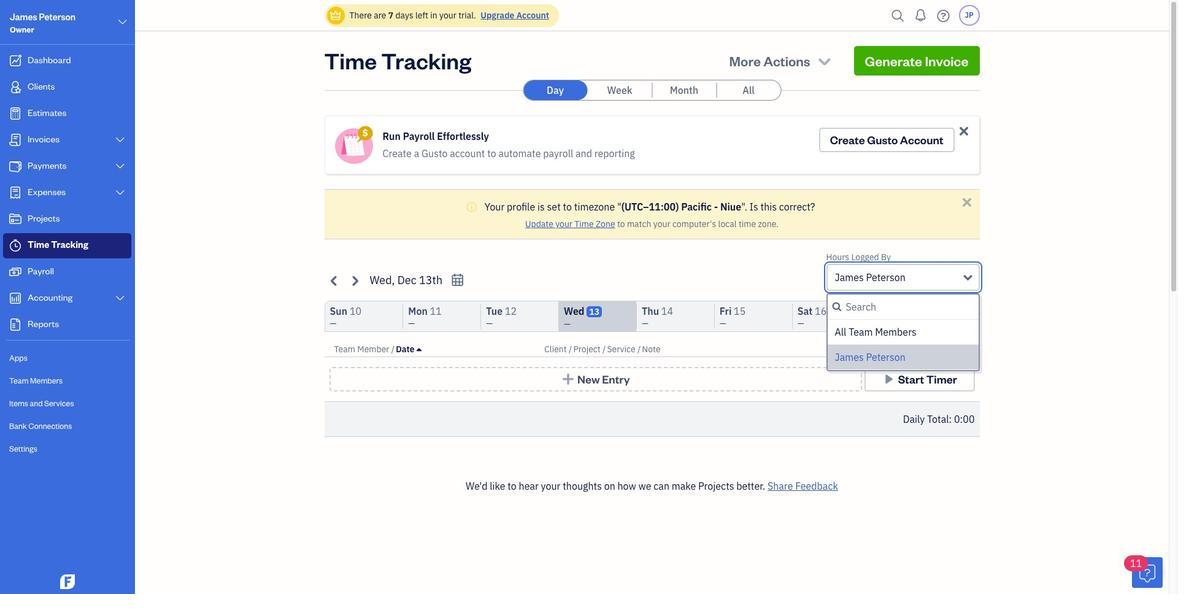 Task type: describe. For each thing, give the bounding box(es) containing it.
time link
[[920, 344, 941, 355]]

is
[[750, 201, 759, 213]]

1 vertical spatial total
[[928, 413, 950, 426]]

update your time zone to match your computer's local time zone.
[[526, 219, 779, 230]]

tue 12 —
[[486, 305, 517, 329]]

time inside 'link'
[[28, 239, 49, 251]]

there
[[350, 10, 372, 21]]

to right "zone"
[[618, 219, 625, 230]]

team member /
[[334, 344, 395, 355]]

reports
[[28, 318, 59, 330]]

timer
[[927, 372, 958, 386]]

and inside run payroll effortlessly create a gusto account to automate payroll and reporting
[[576, 147, 593, 160]]

apps link
[[3, 348, 131, 369]]

create gusto account button
[[820, 128, 955, 152]]

chevron large down image for expenses
[[115, 188, 126, 198]]

hours
[[827, 252, 850, 263]]

— for wed
[[564, 319, 571, 330]]

payments link
[[3, 154, 131, 179]]

day link
[[524, 80, 588, 100]]

local
[[719, 219, 737, 230]]

to inside run payroll effortlessly create a gusto account to automate payroll and reporting
[[488, 147, 497, 160]]

previous day image
[[328, 274, 342, 288]]

reports link
[[3, 313, 131, 338]]

make
[[672, 480, 696, 492]]

4 / from the left
[[638, 344, 641, 355]]

we
[[639, 480, 652, 492]]

main element
[[0, 0, 166, 594]]

invoice
[[926, 52, 969, 69]]

-
[[715, 201, 719, 213]]

13th
[[419, 273, 443, 287]]

peterson inside james peterson owner
[[39, 11, 76, 23]]

match
[[627, 219, 652, 230]]

team members
[[9, 376, 63, 386]]

0 vertical spatial tracking
[[382, 46, 472, 75]]

0 vertical spatial 0:00
[[949, 310, 970, 323]]

2 vertical spatial peterson
[[867, 351, 906, 364]]

chevron large down image for accounting
[[115, 294, 126, 303]]

total : 0:00
[[922, 310, 970, 323]]

gusto inside "button"
[[868, 133, 898, 147]]

all for all
[[743, 84, 755, 96]]

all link
[[717, 80, 781, 100]]

james peterson inside james peterson dropdown button
[[835, 271, 906, 284]]

search image
[[889, 6, 908, 25]]

payments
[[28, 160, 67, 171]]

payroll
[[544, 147, 574, 160]]

start timer button
[[865, 367, 975, 392]]

start timer
[[899, 372, 958, 386]]

(utc–11:00)
[[622, 201, 679, 213]]

zone
[[596, 219, 616, 230]]

invoices
[[28, 133, 60, 145]]

12
[[505, 305, 517, 317]]

wed,
[[370, 273, 395, 287]]

wed 13 —
[[564, 305, 600, 330]]

items
[[9, 399, 28, 408]]

1 vertical spatial 0:00
[[955, 413, 975, 426]]

crown image
[[329, 9, 342, 22]]

sat
[[798, 305, 813, 317]]

computer's
[[673, 219, 717, 230]]

status link
[[946, 344, 970, 355]]

2 vertical spatial james
[[835, 351, 864, 364]]

account
[[450, 147, 485, 160]]

james inside james peterson owner
[[10, 11, 37, 23]]

expense image
[[8, 187, 23, 199]]

start
[[899, 372, 925, 386]]

peterson inside james peterson dropdown button
[[867, 271, 906, 284]]

logged
[[852, 252, 880, 263]]

your
[[485, 201, 505, 213]]

11 button
[[1125, 556, 1164, 588]]

project image
[[8, 213, 23, 225]]

notifications image
[[912, 3, 931, 28]]

team for team member /
[[334, 344, 356, 355]]

in
[[431, 10, 438, 21]]

james peterson owner
[[10, 11, 76, 34]]

time
[[739, 219, 757, 230]]

update your time zone link
[[526, 219, 616, 230]]

3 / from the left
[[603, 344, 606, 355]]

time tracking inside time tracking 'link'
[[28, 239, 88, 251]]

create inside run payroll effortlessly create a gusto account to automate payroll and reporting
[[383, 147, 412, 160]]

all team members
[[835, 326, 917, 338]]

Search search field
[[828, 300, 979, 314]]

create gusto account
[[831, 133, 944, 147]]

are
[[374, 10, 386, 21]]

sat 16 —
[[798, 305, 827, 329]]

mon
[[409, 305, 428, 317]]

expenses
[[28, 186, 66, 198]]

money image
[[8, 266, 23, 278]]

new
[[578, 372, 600, 386]]

services
[[44, 399, 74, 408]]

tue
[[486, 305, 503, 317]]

note link
[[642, 344, 661, 355]]

upgrade
[[481, 10, 515, 21]]

team inside list box
[[849, 326, 874, 338]]

— for mon
[[409, 318, 415, 329]]

freshbooks image
[[58, 575, 77, 589]]

update
[[526, 219, 554, 230]]

team for team members
[[9, 376, 29, 386]]

share
[[768, 480, 794, 492]]

— for tue
[[486, 318, 493, 329]]

dashboard image
[[8, 55, 23, 67]]

time down there
[[325, 46, 377, 75]]

share feedback button
[[768, 479, 839, 494]]

week
[[608, 84, 633, 96]]

items and services
[[9, 399, 74, 408]]

".
[[742, 201, 748, 213]]

16
[[815, 305, 827, 317]]

month
[[670, 84, 699, 96]]

to right set
[[563, 201, 572, 213]]

invoices link
[[3, 128, 131, 153]]

a
[[414, 147, 420, 160]]

info image
[[466, 200, 483, 214]]

like
[[490, 480, 506, 492]]

payroll inside run payroll effortlessly create a gusto account to automate payroll and reporting
[[403, 130, 435, 142]]

your right hear at the bottom left of the page
[[541, 480, 561, 492]]

member
[[358, 344, 390, 355]]

— for sat
[[798, 318, 805, 329]]

chevrondown image
[[817, 52, 834, 69]]

can
[[654, 480, 670, 492]]

clients link
[[3, 75, 131, 100]]

reporting
[[595, 147, 635, 160]]

estimate image
[[8, 107, 23, 120]]

caretup image
[[417, 344, 422, 354]]

client
[[545, 344, 567, 355]]

better.
[[737, 480, 766, 492]]

correct?
[[780, 201, 816, 213]]

time left status
[[920, 344, 939, 355]]



Task type: vqa. For each thing, say whether or not it's contained in the screenshot.
rightmost the Payroll
yes



Task type: locate. For each thing, give the bounding box(es) containing it.
team up items
[[9, 376, 29, 386]]

members
[[876, 326, 917, 338], [30, 376, 63, 386]]

1 vertical spatial projects
[[699, 480, 735, 492]]

— for sun
[[330, 318, 337, 329]]

client image
[[8, 81, 23, 93]]

how
[[618, 480, 637, 492]]

account
[[517, 10, 549, 21], [901, 133, 944, 147]]

service
[[608, 344, 636, 355]]

1 / from the left
[[392, 344, 395, 355]]

0 vertical spatial :
[[944, 310, 947, 323]]

11
[[430, 305, 442, 317], [1131, 558, 1143, 570]]

0 horizontal spatial account
[[517, 10, 549, 21]]

by
[[882, 252, 892, 263]]

items and services link
[[3, 393, 131, 414]]

0 vertical spatial all
[[743, 84, 755, 96]]

go to help image
[[934, 6, 954, 25]]

— down fri
[[720, 318, 727, 329]]

1 vertical spatial peterson
[[867, 271, 906, 284]]

15
[[734, 305, 746, 317]]

automate
[[499, 147, 541, 160]]

— for thu
[[642, 318, 649, 329]]

— down tue
[[486, 318, 493, 329]]

payroll inside main element
[[28, 265, 54, 277]]

0 horizontal spatial 11
[[430, 305, 442, 317]]

1 horizontal spatial create
[[831, 133, 866, 147]]

connections
[[28, 421, 72, 431]]

—
[[330, 318, 337, 329], [409, 318, 415, 329], [486, 318, 493, 329], [642, 318, 649, 329], [720, 318, 727, 329], [798, 318, 805, 329], [564, 319, 571, 330]]

left
[[416, 10, 429, 21]]

account right upgrade
[[517, 10, 549, 21]]

projects right make
[[699, 480, 735, 492]]

and right 'payroll'
[[576, 147, 593, 160]]

all
[[743, 84, 755, 96], [835, 326, 847, 338]]

— inside mon 11 —
[[409, 318, 415, 329]]

— for fri
[[720, 318, 727, 329]]

1 vertical spatial :
[[950, 413, 953, 426]]

wed
[[564, 305, 585, 317]]

more actions
[[730, 52, 811, 69]]

project link
[[574, 344, 603, 355]]

client / project / service / note
[[545, 344, 661, 355]]

2 james peterson from the top
[[835, 351, 906, 364]]

and inside main element
[[30, 399, 43, 408]]

status
[[946, 344, 970, 355]]

chart image
[[8, 292, 23, 305]]

— inside wed 13 —
[[564, 319, 571, 330]]

chevron large down image for invoices
[[115, 135, 126, 145]]

members up the items and services
[[30, 376, 63, 386]]

0 vertical spatial create
[[831, 133, 866, 147]]

time tracking down days
[[325, 46, 472, 75]]

month link
[[653, 80, 717, 100]]

peterson down by
[[867, 271, 906, 284]]

james up owner
[[10, 11, 37, 23]]

payroll up a
[[403, 130, 435, 142]]

peterson up play image
[[867, 351, 906, 364]]

projects inside main element
[[28, 212, 60, 224]]

1 horizontal spatial all
[[835, 326, 847, 338]]

— down sun at the bottom of the page
[[330, 318, 337, 329]]

1 vertical spatial all
[[835, 326, 847, 338]]

"
[[618, 201, 622, 213]]

plus image
[[561, 373, 576, 386]]

dec
[[398, 273, 417, 287]]

— inside sat 16 —
[[798, 318, 805, 329]]

1 horizontal spatial 11
[[1131, 558, 1143, 570]]

james peterson down all team members
[[835, 351, 906, 364]]

0 horizontal spatial payroll
[[28, 265, 54, 277]]

team left "member"
[[334, 344, 356, 355]]

apps
[[9, 353, 27, 363]]

13
[[590, 306, 600, 317]]

list box containing all team members
[[828, 320, 979, 370]]

owner
[[10, 25, 34, 34]]

/ left status link
[[941, 344, 945, 355]]

0 vertical spatial and
[[576, 147, 593, 160]]

/
[[392, 344, 395, 355], [569, 344, 573, 355], [603, 344, 606, 355], [638, 344, 641, 355], [941, 344, 945, 355]]

peterson
[[39, 11, 76, 23], [867, 271, 906, 284], [867, 351, 906, 364]]

create inside "button"
[[831, 133, 866, 147]]

bank connections
[[9, 421, 72, 431]]

2 horizontal spatial team
[[849, 326, 874, 338]]

: right daily
[[950, 413, 953, 426]]

fri
[[720, 305, 732, 317]]

11 inside mon 11 —
[[430, 305, 442, 317]]

james down the hours logged by
[[835, 271, 864, 284]]

1 vertical spatial create
[[383, 147, 412, 160]]

— down wed
[[564, 319, 571, 330]]

1 vertical spatial members
[[30, 376, 63, 386]]

day
[[547, 84, 564, 96]]

your down set
[[556, 219, 573, 230]]

days
[[396, 10, 414, 21]]

zone.
[[759, 219, 779, 230]]

date link
[[396, 344, 422, 355]]

/ left service
[[603, 344, 606, 355]]

all inside 'link'
[[743, 84, 755, 96]]

0 horizontal spatial time tracking
[[28, 239, 88, 251]]

total right daily
[[928, 413, 950, 426]]

tracking inside 'link'
[[51, 239, 88, 251]]

james peterson down 'logged'
[[835, 271, 906, 284]]

team down search search box
[[849, 326, 874, 338]]

0:00 down timer
[[955, 413, 975, 426]]

1 horizontal spatial :
[[950, 413, 953, 426]]

payment image
[[8, 160, 23, 173]]

time down 'timezone'
[[575, 219, 594, 230]]

2 vertical spatial team
[[9, 376, 29, 386]]

— down sat on the right of page
[[798, 318, 805, 329]]

to right like
[[508, 480, 517, 492]]

thoughts
[[563, 480, 602, 492]]

1 horizontal spatial gusto
[[868, 133, 898, 147]]

thu
[[642, 305, 659, 317]]

/ left note
[[638, 344, 641, 355]]

pacific
[[682, 201, 712, 213]]

/ left the 'date'
[[392, 344, 395, 355]]

1 vertical spatial time tracking
[[28, 239, 88, 251]]

chevron large down image inside "expenses" link
[[115, 188, 126, 198]]

— inside sun 10 —
[[330, 318, 337, 329]]

choose a date image
[[451, 273, 465, 287]]

0 vertical spatial 11
[[430, 305, 442, 317]]

sun 10 —
[[330, 305, 362, 329]]

payroll link
[[3, 260, 131, 285]]

daily total : 0:00
[[904, 413, 975, 426]]

timer image
[[8, 239, 23, 252]]

1 horizontal spatial team
[[334, 344, 356, 355]]

tracking down left
[[382, 46, 472, 75]]

times image
[[961, 195, 975, 209]]

your profile is set to timezone " (utc–11:00) pacific - niue ". is this correct?
[[485, 201, 816, 213]]

tracking
[[382, 46, 472, 75], [51, 239, 88, 251]]

total up the time link
[[922, 310, 944, 323]]

1 horizontal spatial account
[[901, 133, 944, 147]]

next day image
[[348, 274, 362, 288]]

1 vertical spatial payroll
[[28, 265, 54, 277]]

team inside main element
[[9, 376, 29, 386]]

5 / from the left
[[941, 344, 945, 355]]

your
[[440, 10, 457, 21], [556, 219, 573, 230], [654, 219, 671, 230], [541, 480, 561, 492]]

peterson up 'dashboard'
[[39, 11, 76, 23]]

1 vertical spatial and
[[30, 399, 43, 408]]

/ right client
[[569, 344, 573, 355]]

0 vertical spatial peterson
[[39, 11, 76, 23]]

report image
[[8, 319, 23, 331]]

0 vertical spatial projects
[[28, 212, 60, 224]]

0 horizontal spatial and
[[30, 399, 43, 408]]

1 horizontal spatial projects
[[699, 480, 735, 492]]

run payroll effortlessly create a gusto account to automate payroll and reporting
[[383, 130, 635, 160]]

14
[[662, 305, 674, 317]]

account inside create gusto account "button"
[[901, 133, 944, 147]]

1 vertical spatial gusto
[[422, 147, 448, 160]]

time tracking link
[[3, 233, 131, 259]]

— down thu
[[642, 318, 649, 329]]

james peterson button
[[827, 264, 980, 291]]

this
[[761, 201, 777, 213]]

bank
[[9, 421, 27, 431]]

all down "more"
[[743, 84, 755, 96]]

1 horizontal spatial and
[[576, 147, 593, 160]]

1 horizontal spatial members
[[876, 326, 917, 338]]

0 horizontal spatial tracking
[[51, 239, 88, 251]]

your down (utc–11:00)
[[654, 219, 671, 230]]

resource center badge image
[[1133, 558, 1164, 588]]

jp button
[[959, 5, 980, 26]]

0 horizontal spatial members
[[30, 376, 63, 386]]

list box
[[828, 320, 979, 370]]

0 vertical spatial time tracking
[[325, 46, 472, 75]]

week link
[[588, 80, 652, 100]]

members inside list box
[[876, 326, 917, 338]]

projects link
[[3, 207, 131, 232]]

0 vertical spatial james peterson
[[835, 271, 906, 284]]

all right sat 16 —
[[835, 326, 847, 338]]

james down all team members
[[835, 351, 864, 364]]

close image
[[958, 124, 972, 138]]

— inside tue 12 —
[[486, 318, 493, 329]]

members inside main element
[[30, 376, 63, 386]]

— inside fri 15 —
[[720, 318, 727, 329]]

members down search search box
[[876, 326, 917, 338]]

more
[[730, 52, 761, 69]]

0 horizontal spatial projects
[[28, 212, 60, 224]]

0 horizontal spatial team
[[9, 376, 29, 386]]

invoice image
[[8, 134, 23, 146]]

0 horizontal spatial create
[[383, 147, 412, 160]]

estimates
[[28, 107, 67, 119]]

0 vertical spatial members
[[876, 326, 917, 338]]

11 inside 'dropdown button'
[[1131, 558, 1143, 570]]

play image
[[882, 373, 897, 386]]

your right in
[[440, 10, 457, 21]]

1 james peterson from the top
[[835, 271, 906, 284]]

0 vertical spatial total
[[922, 310, 944, 323]]

dashboard link
[[3, 49, 131, 74]]

clients
[[28, 80, 55, 92]]

time tracking down projects link
[[28, 239, 88, 251]]

chevron large down image
[[117, 15, 128, 29], [115, 135, 126, 145], [115, 188, 126, 198], [115, 294, 126, 303]]

account left close image
[[901, 133, 944, 147]]

and right items
[[30, 399, 43, 408]]

is
[[538, 201, 545, 213]]

estimates link
[[3, 101, 131, 126]]

jp
[[965, 10, 974, 20]]

expenses link
[[3, 181, 131, 206]]

: up time / status
[[944, 310, 947, 323]]

generate
[[865, 52, 923, 69]]

1 vertical spatial james peterson
[[835, 351, 906, 364]]

0 horizontal spatial :
[[944, 310, 947, 323]]

0 vertical spatial gusto
[[868, 133, 898, 147]]

1 horizontal spatial time tracking
[[325, 46, 472, 75]]

1 vertical spatial james
[[835, 271, 864, 284]]

projects down 'expenses'
[[28, 212, 60, 224]]

0 vertical spatial payroll
[[403, 130, 435, 142]]

2 / from the left
[[569, 344, 573, 355]]

feedback
[[796, 480, 839, 492]]

james inside dropdown button
[[835, 271, 864, 284]]

0 horizontal spatial gusto
[[422, 147, 448, 160]]

time / status
[[920, 344, 970, 355]]

gusto
[[868, 133, 898, 147], [422, 147, 448, 160]]

1 vertical spatial 11
[[1131, 558, 1143, 570]]

note
[[642, 344, 661, 355]]

— inside thu 14 —
[[642, 318, 649, 329]]

tracking down projects link
[[51, 239, 88, 251]]

payroll right money icon
[[28, 265, 54, 277]]

bank connections link
[[3, 416, 131, 437]]

1 vertical spatial team
[[334, 344, 356, 355]]

wed, dec 13th
[[370, 273, 443, 287]]

0 horizontal spatial all
[[743, 84, 755, 96]]

0 vertical spatial james
[[10, 11, 37, 23]]

1 vertical spatial tracking
[[51, 239, 88, 251]]

james peterson inside list box
[[835, 351, 906, 364]]

thu 14 —
[[642, 305, 674, 329]]

— down mon
[[409, 318, 415, 329]]

1 vertical spatial account
[[901, 133, 944, 147]]

time right 'timer' icon
[[28, 239, 49, 251]]

chevron large down image
[[115, 161, 126, 171]]

generate invoice button
[[854, 46, 980, 76]]

1 horizontal spatial payroll
[[403, 130, 435, 142]]

10
[[350, 305, 362, 317]]

all for all team members
[[835, 326, 847, 338]]

gusto inside run payroll effortlessly create a gusto account to automate payroll and reporting
[[422, 147, 448, 160]]

team members link
[[3, 370, 131, 392]]

james
[[10, 11, 37, 23], [835, 271, 864, 284], [835, 351, 864, 364]]

0:00 up status
[[949, 310, 970, 323]]

to right account
[[488, 147, 497, 160]]

team
[[849, 326, 874, 338], [334, 344, 356, 355], [9, 376, 29, 386]]

0 vertical spatial team
[[849, 326, 874, 338]]

0 vertical spatial account
[[517, 10, 549, 21]]

1 horizontal spatial tracking
[[382, 46, 472, 75]]



